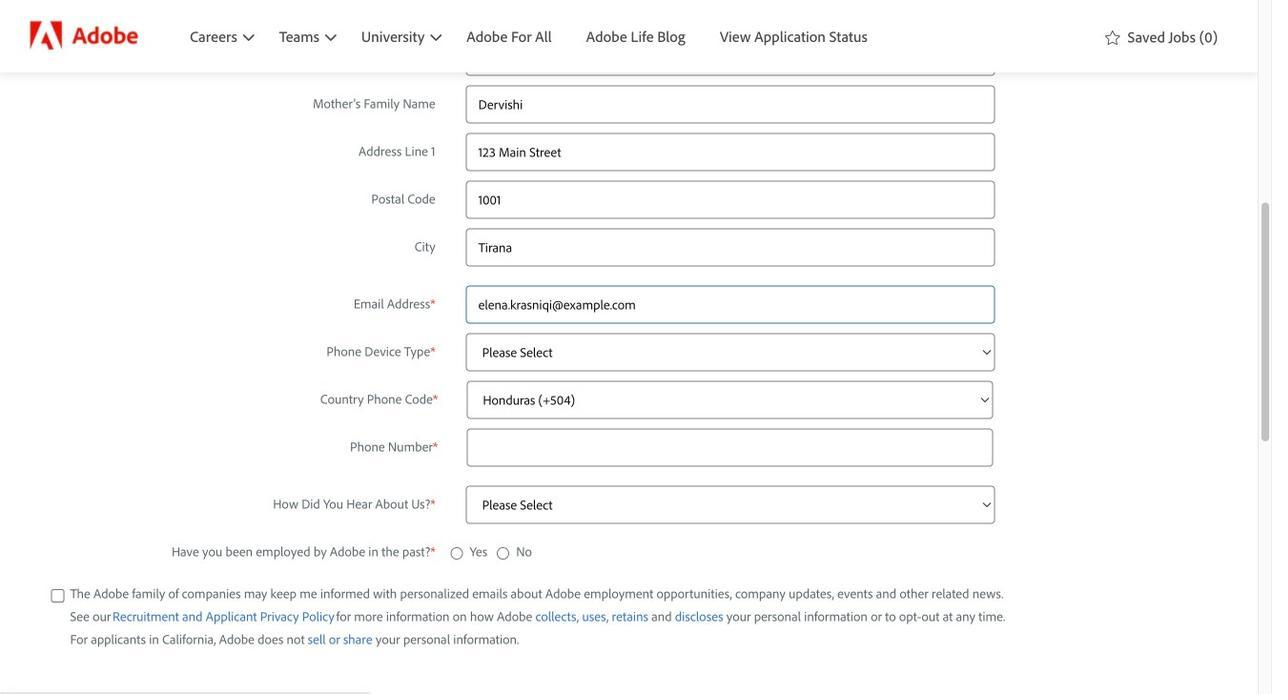 Task type: describe. For each thing, give the bounding box(es) containing it.
2 list item from the left
[[569, 0, 703, 73]]

company logo image
[[29, 20, 143, 52]]

Mother's Family Name text field
[[466, 85, 996, 123]]

3 list item from the left
[[703, 0, 885, 73]]



Task type: locate. For each thing, give the bounding box(es) containing it.
Phone Number text field
[[467, 429, 994, 467]]

Address Line 1 text field
[[466, 133, 996, 171]]

Email Address email field
[[466, 286, 996, 324]]

Given Name(s) text field
[[466, 0, 996, 28]]

1 list item from the left
[[450, 0, 569, 73]]

Father's Family Name text field
[[466, 37, 996, 76]]

list item
[[450, 0, 569, 73], [569, 0, 703, 73], [703, 0, 885, 73]]

list
[[173, 0, 1094, 73]]

None radio
[[497, 544, 510, 563]]

Postal Code text field
[[466, 181, 996, 219]]

City text field
[[466, 228, 996, 267]]

None checkbox
[[51, 586, 64, 606]]

option group
[[51, 534, 1011, 563]]

star image
[[1106, 26, 1121, 45]]

None radio
[[451, 544, 463, 563]]



